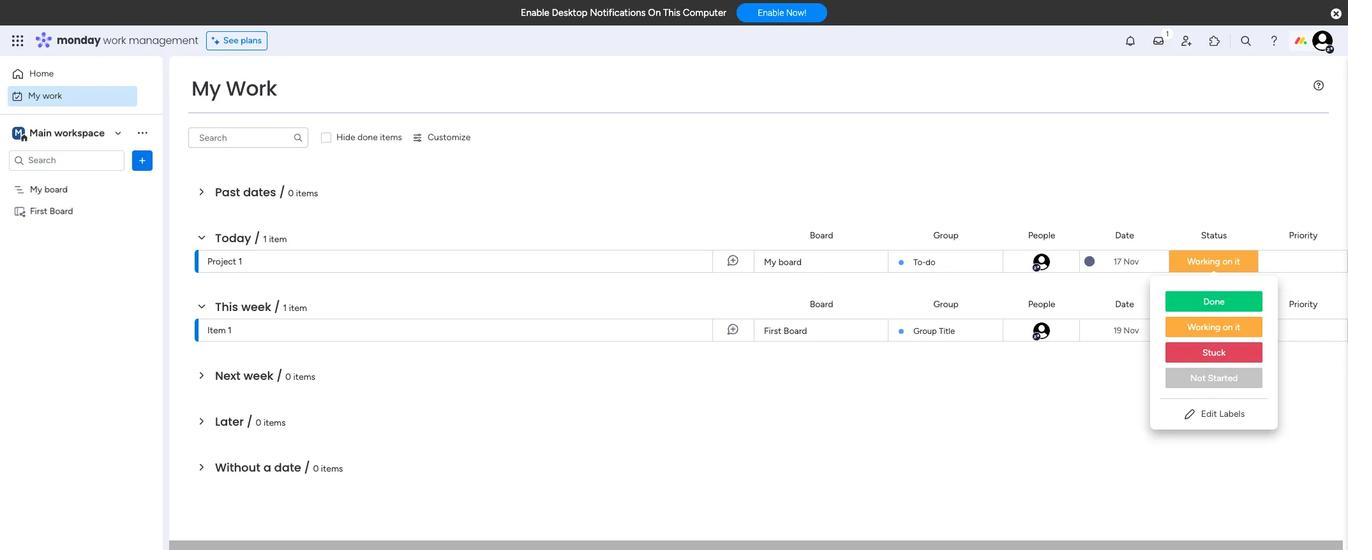 Task type: describe. For each thing, give the bounding box(es) containing it.
shareable board image
[[13, 205, 26, 217]]

past
[[215, 184, 240, 200]]

3 on from the top
[[1222, 326, 1233, 336]]

work
[[226, 74, 277, 103]]

later / 0 items
[[215, 414, 286, 430]]

main
[[29, 127, 52, 139]]

m
[[15, 127, 22, 138]]

notifications image
[[1124, 34, 1137, 47]]

notifications
[[590, 7, 646, 19]]

working on it option
[[1166, 317, 1263, 338]]

0 inside next week / 0 items
[[285, 372, 291, 383]]

group title
[[913, 327, 955, 336]]

workspace image
[[12, 126, 25, 140]]

1 inside today / 1 item
[[263, 234, 267, 245]]

priority for 1
[[1289, 230, 1318, 241]]

title
[[939, 327, 955, 336]]

1 inside "this week / 1 item"
[[283, 303, 287, 314]]

inbox image
[[1152, 34, 1165, 47]]

workspace
[[54, 127, 105, 139]]

this week / 1 item
[[215, 299, 307, 315]]

customize button
[[407, 128, 476, 148]]

0 vertical spatial board
[[44, 184, 68, 195]]

priority for /
[[1289, 299, 1318, 310]]

main workspace
[[29, 127, 105, 139]]

17 nov
[[1114, 257, 1139, 266]]

project
[[207, 257, 236, 267]]

status for /
[[1201, 299, 1227, 310]]

my work button
[[8, 86, 137, 106]]

week for next
[[243, 368, 274, 384]]

today / 1 item
[[215, 230, 287, 246]]

apps image
[[1208, 34, 1221, 47]]

item
[[207, 326, 226, 336]]

next
[[215, 368, 240, 384]]

plans
[[241, 35, 262, 46]]

enable now!
[[758, 8, 806, 18]]

my inside button
[[28, 90, 40, 101]]

1 image
[[1162, 26, 1173, 41]]

2 vertical spatial group
[[913, 327, 937, 336]]

week for this
[[241, 299, 271, 315]]

people for 1
[[1028, 230, 1055, 241]]

done option
[[1166, 292, 1263, 312]]

not
[[1190, 373, 1206, 384]]

see plans
[[223, 35, 262, 46]]

dapulse close image
[[1331, 8, 1342, 20]]

items inside past dates / 0 items
[[296, 188, 318, 199]]

management
[[129, 33, 198, 48]]

edit labels button
[[1160, 405, 1268, 425]]

without
[[215, 460, 260, 476]]

1 on from the top
[[1222, 257, 1233, 267]]

Search in workspace field
[[27, 153, 107, 168]]

see
[[223, 35, 238, 46]]

stuck
[[1203, 348, 1226, 359]]

list box containing my board
[[0, 176, 163, 394]]

options image
[[136, 154, 149, 167]]

group for 1
[[933, 230, 959, 241]]

0 vertical spatial first board
[[30, 206, 73, 217]]

Filter dashboard by text search field
[[188, 128, 308, 148]]

1 horizontal spatial first
[[764, 326, 782, 337]]

to-do
[[913, 258, 935, 267]]

0 horizontal spatial jacob simon image
[[1032, 322, 1051, 341]]

monday work management
[[57, 33, 198, 48]]

working inside option
[[1188, 322, 1221, 333]]

done
[[1203, 297, 1225, 308]]

date
[[274, 460, 301, 476]]

item inside today / 1 item
[[269, 234, 287, 245]]



Task type: locate. For each thing, give the bounding box(es) containing it.
0 vertical spatial this
[[663, 7, 680, 19]]

group
[[933, 230, 959, 241], [933, 299, 959, 310], [913, 327, 937, 336]]

group left title
[[913, 327, 937, 336]]

do
[[926, 258, 935, 267]]

2 priority from the top
[[1289, 299, 1318, 310]]

1 vertical spatial people
[[1028, 299, 1055, 310]]

working
[[1187, 257, 1220, 267], [1188, 322, 1221, 333], [1187, 326, 1220, 336]]

0 horizontal spatial this
[[215, 299, 238, 315]]

on
[[1222, 257, 1233, 267], [1223, 322, 1233, 333], [1222, 326, 1233, 336]]

items inside without a date / 0 items
[[321, 464, 343, 475]]

0 right later
[[256, 418, 261, 429]]

now!
[[786, 8, 806, 18]]

week down project 1
[[241, 299, 271, 315]]

home
[[29, 68, 54, 79]]

0 horizontal spatial first
[[30, 206, 47, 217]]

hide done items
[[336, 132, 402, 143]]

2 people from the top
[[1028, 299, 1055, 310]]

list box containing done
[[1150, 281, 1278, 399]]

monday
[[57, 33, 101, 48]]

1 vertical spatial first board
[[764, 326, 807, 337]]

jacob simon image
[[1032, 253, 1051, 272]]

home button
[[8, 64, 137, 84]]

2 status from the top
[[1201, 299, 1227, 310]]

1 nov from the top
[[1124, 257, 1139, 266]]

see plans button
[[206, 31, 268, 50]]

today
[[215, 230, 251, 246]]

first board link
[[762, 320, 880, 343]]

2 nov from the top
[[1124, 326, 1139, 335]]

it
[[1235, 257, 1240, 267], [1235, 322, 1241, 333], [1235, 326, 1240, 336]]

1 horizontal spatial work
[[103, 33, 126, 48]]

0 vertical spatial date
[[1115, 230, 1134, 241]]

1 vertical spatial item
[[289, 303, 307, 314]]

later
[[215, 414, 244, 430]]

items
[[380, 132, 402, 143], [296, 188, 318, 199], [293, 372, 315, 383], [264, 418, 286, 429], [321, 464, 343, 475]]

1 vertical spatial date
[[1115, 299, 1134, 310]]

1 horizontal spatial enable
[[758, 8, 784, 18]]

work inside button
[[43, 90, 62, 101]]

1 vertical spatial status
[[1201, 299, 1227, 310]]

1 horizontal spatial first board
[[764, 326, 807, 337]]

work
[[103, 33, 126, 48], [43, 90, 62, 101]]

1 vertical spatial nov
[[1124, 326, 1139, 335]]

0
[[288, 188, 294, 199], [285, 372, 291, 383], [256, 418, 261, 429], [313, 464, 319, 475]]

1 vertical spatial my board
[[764, 257, 802, 268]]

nov
[[1124, 257, 1139, 266], [1124, 326, 1139, 335]]

0 horizontal spatial work
[[43, 90, 62, 101]]

date up 19 nov
[[1115, 299, 1134, 310]]

my board link
[[762, 251, 880, 274]]

0 horizontal spatial my board
[[30, 184, 68, 195]]

invite members image
[[1180, 34, 1193, 47]]

work right monday
[[103, 33, 126, 48]]

0 right dates
[[288, 188, 294, 199]]

1
[[263, 234, 267, 245], [238, 257, 242, 267], [283, 303, 287, 314], [228, 326, 232, 336]]

past dates / 0 items
[[215, 184, 318, 200]]

enable for enable desktop notifications on this computer
[[521, 7, 549, 19]]

date for /
[[1115, 299, 1134, 310]]

17
[[1114, 257, 1121, 266]]

my board
[[30, 184, 68, 195], [764, 257, 802, 268]]

jacob simon image
[[1312, 31, 1333, 51], [1032, 322, 1051, 341]]

this right on
[[663, 7, 680, 19]]

item inside "this week / 1 item"
[[289, 303, 307, 314]]

0 inside "later / 0 items"
[[256, 418, 261, 429]]

1 people from the top
[[1028, 230, 1055, 241]]

enable now! button
[[737, 3, 827, 22]]

my work
[[28, 90, 62, 101]]

week
[[241, 299, 271, 315], [243, 368, 274, 384]]

workspace options image
[[136, 127, 149, 139]]

enable
[[521, 7, 549, 19], [758, 8, 784, 18]]

on
[[648, 7, 661, 19]]

enable left desktop
[[521, 7, 549, 19]]

hide
[[336, 132, 355, 143]]

next week / 0 items
[[215, 368, 315, 384]]

labels
[[1219, 409, 1245, 420]]

item
[[269, 234, 287, 245], [289, 303, 307, 314]]

0 vertical spatial first
[[30, 206, 47, 217]]

items inside "later / 0 items"
[[264, 418, 286, 429]]

work down home
[[43, 90, 62, 101]]

/
[[279, 184, 285, 200], [254, 230, 260, 246], [274, 299, 280, 315], [276, 368, 282, 384], [247, 414, 253, 430], [304, 460, 310, 476]]

0 vertical spatial priority
[[1289, 230, 1318, 241]]

1 horizontal spatial board
[[779, 257, 802, 268]]

1 horizontal spatial my board
[[764, 257, 802, 268]]

0 up "later / 0 items"
[[285, 372, 291, 383]]

edit
[[1201, 409, 1217, 420]]

board
[[44, 184, 68, 195], [779, 257, 802, 268]]

0 horizontal spatial board
[[44, 184, 68, 195]]

on inside option
[[1223, 322, 1233, 333]]

enable left now!
[[758, 8, 784, 18]]

help image
[[1268, 34, 1280, 47]]

1 vertical spatial priority
[[1289, 299, 1318, 310]]

19 nov
[[1113, 326, 1139, 335]]

1 vertical spatial first
[[764, 326, 782, 337]]

customize
[[428, 132, 471, 143]]

date
[[1115, 230, 1134, 241], [1115, 299, 1134, 310]]

group for /
[[933, 299, 959, 310]]

None search field
[[188, 128, 308, 148]]

people for /
[[1028, 299, 1055, 310]]

0 vertical spatial jacob simon image
[[1312, 31, 1333, 51]]

edit labels
[[1201, 409, 1245, 420]]

1 horizontal spatial jacob simon image
[[1312, 31, 1333, 51]]

0 horizontal spatial enable
[[521, 7, 549, 19]]

2 date from the top
[[1115, 299, 1134, 310]]

workspace selection element
[[12, 125, 107, 142]]

0 vertical spatial item
[[269, 234, 287, 245]]

this up 'item 1'
[[215, 299, 238, 315]]

1 horizontal spatial list box
[[1150, 281, 1278, 399]]

desktop
[[552, 7, 588, 19]]

done
[[357, 132, 378, 143]]

0 vertical spatial week
[[241, 299, 271, 315]]

dates
[[243, 184, 276, 200]]

1 horizontal spatial item
[[289, 303, 307, 314]]

started
[[1208, 373, 1238, 384]]

1 vertical spatial board
[[779, 257, 802, 268]]

work for my
[[43, 90, 62, 101]]

search image
[[293, 133, 303, 143]]

group up do
[[933, 230, 959, 241]]

items inside next week / 0 items
[[293, 372, 315, 383]]

1 status from the top
[[1201, 230, 1227, 241]]

search everything image
[[1240, 34, 1252, 47]]

2 on from the top
[[1223, 322, 1233, 333]]

nov for 17 nov
[[1124, 257, 1139, 266]]

board
[[50, 206, 73, 217], [810, 230, 833, 241], [810, 299, 833, 310], [784, 326, 807, 337]]

not started
[[1190, 373, 1238, 384]]

people down jacob simon image
[[1028, 299, 1055, 310]]

my
[[191, 74, 221, 103], [28, 90, 40, 101], [30, 184, 42, 195], [764, 257, 776, 268]]

item 1
[[207, 326, 232, 336]]

enable desktop notifications on this computer
[[521, 7, 727, 19]]

0 horizontal spatial list box
[[0, 176, 163, 394]]

project 1
[[207, 257, 242, 267]]

nov for 19 nov
[[1124, 326, 1139, 335]]

1 vertical spatial week
[[243, 368, 274, 384]]

to-
[[913, 258, 926, 267]]

0 vertical spatial my board
[[30, 184, 68, 195]]

0 vertical spatial people
[[1028, 230, 1055, 241]]

status for 1
[[1201, 230, 1227, 241]]

0 vertical spatial nov
[[1124, 257, 1139, 266]]

1 vertical spatial this
[[215, 299, 238, 315]]

0 horizontal spatial item
[[269, 234, 287, 245]]

1 vertical spatial work
[[43, 90, 62, 101]]

without a date / 0 items
[[215, 460, 343, 476]]

0 vertical spatial work
[[103, 33, 126, 48]]

enable for enable now!
[[758, 8, 784, 18]]

this
[[663, 7, 680, 19], [215, 299, 238, 315]]

priority
[[1289, 230, 1318, 241], [1289, 299, 1318, 310]]

working on it inside option
[[1188, 322, 1241, 333]]

select product image
[[11, 34, 24, 47]]

list box
[[0, 176, 163, 394], [1150, 281, 1278, 399]]

first
[[30, 206, 47, 217], [764, 326, 782, 337]]

first board
[[30, 206, 73, 217], [764, 326, 807, 337]]

group up title
[[933, 299, 959, 310]]

0 vertical spatial group
[[933, 230, 959, 241]]

not started option
[[1166, 368, 1263, 389]]

0 inside without a date / 0 items
[[313, 464, 319, 475]]

my work
[[191, 74, 277, 103]]

0 right date
[[313, 464, 319, 475]]

1 vertical spatial group
[[933, 299, 959, 310]]

it inside option
[[1235, 322, 1241, 333]]

1 priority from the top
[[1289, 230, 1318, 241]]

work for monday
[[103, 33, 126, 48]]

1 horizontal spatial this
[[663, 7, 680, 19]]

0 horizontal spatial first board
[[30, 206, 73, 217]]

working on it
[[1187, 257, 1240, 267], [1188, 322, 1241, 333], [1187, 326, 1240, 336]]

19
[[1113, 326, 1122, 335]]

stuck option
[[1166, 343, 1263, 363]]

0 vertical spatial status
[[1201, 230, 1227, 241]]

1 vertical spatial jacob simon image
[[1032, 322, 1051, 341]]

computer
[[683, 7, 727, 19]]

a
[[263, 460, 271, 476]]

enable inside button
[[758, 8, 784, 18]]

0 inside past dates / 0 items
[[288, 188, 294, 199]]

menu image
[[1314, 80, 1324, 91]]

nov right 19 in the bottom of the page
[[1124, 326, 1139, 335]]

date up the 17 nov on the top right of page
[[1115, 230, 1134, 241]]

people
[[1028, 230, 1055, 241], [1028, 299, 1055, 310]]

1 date from the top
[[1115, 230, 1134, 241]]

date for 1
[[1115, 230, 1134, 241]]

status
[[1201, 230, 1227, 241], [1201, 299, 1227, 310]]

week right next
[[243, 368, 274, 384]]

nov right '17'
[[1124, 257, 1139, 266]]

people up jacob simon image
[[1028, 230, 1055, 241]]

option
[[0, 178, 163, 181]]



Task type: vqa. For each thing, say whether or not it's contained in the screenshot.
SEE PLANS icon
no



